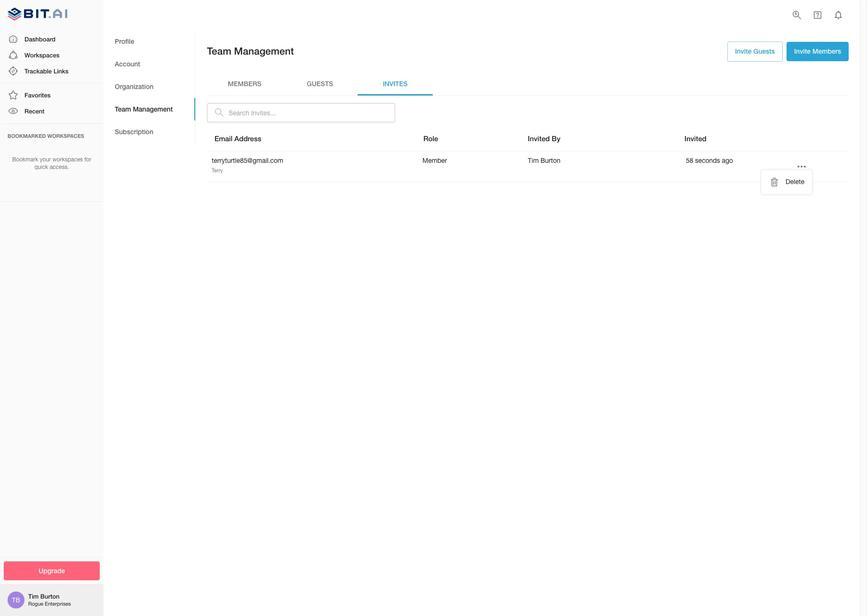 Task type: vqa. For each thing, say whether or not it's contained in the screenshot.
the favorite icon
no



Task type: locate. For each thing, give the bounding box(es) containing it.
team management down organization link
[[115, 105, 173, 113]]

invite
[[736, 47, 752, 55], [795, 47, 811, 55]]

workspaces
[[24, 51, 60, 59]]

0 horizontal spatial team management
[[115, 105, 173, 113]]

0 horizontal spatial team
[[115, 105, 131, 113]]

profile
[[115, 37, 134, 45]]

quick
[[34, 164, 48, 171]]

invited
[[528, 134, 550, 143], [685, 134, 707, 143]]

management up members
[[234, 45, 294, 57]]

role
[[424, 134, 439, 143]]

for
[[84, 156, 91, 163]]

team up members
[[207, 45, 232, 57]]

trackable
[[24, 67, 52, 75]]

account link
[[104, 53, 195, 75]]

delete button
[[762, 174, 813, 190]]

2 invite from the left
[[795, 47, 811, 55]]

tim for tim burton
[[528, 157, 539, 164]]

1 vertical spatial tim
[[28, 593, 39, 600]]

burton
[[541, 157, 561, 164], [40, 593, 60, 600]]

1 horizontal spatial tim
[[528, 157, 539, 164]]

0 vertical spatial tim
[[528, 157, 539, 164]]

team management link
[[104, 98, 195, 121]]

seconds
[[696, 157, 721, 164]]

1 horizontal spatial team management
[[207, 45, 294, 57]]

team management
[[207, 45, 294, 57], [115, 105, 173, 113]]

recent
[[24, 108, 45, 115]]

team
[[207, 45, 232, 57], [115, 105, 131, 113]]

management
[[234, 45, 294, 57], [133, 105, 173, 113]]

invite guests
[[736, 47, 776, 55]]

links
[[54, 67, 68, 75]]

burton up "enterprises"
[[40, 593, 60, 600]]

member
[[423, 157, 447, 164]]

rogue
[[28, 601, 43, 607]]

management down organization link
[[133, 105, 173, 113]]

members button
[[207, 73, 282, 95]]

team up subscription
[[115, 105, 131, 113]]

trackable links
[[24, 67, 68, 75]]

0 horizontal spatial management
[[133, 105, 173, 113]]

favorites
[[24, 91, 51, 99]]

tim down "invited by"
[[528, 157, 539, 164]]

subscription
[[115, 127, 153, 135]]

1 horizontal spatial management
[[234, 45, 294, 57]]

0 vertical spatial burton
[[541, 157, 561, 164]]

burton down by
[[541, 157, 561, 164]]

burton inside tim burton rogue enterprises
[[40, 593, 60, 600]]

dashboard
[[24, 35, 56, 43]]

team management up members
[[207, 45, 294, 57]]

invited left by
[[528, 134, 550, 143]]

tab list
[[104, 30, 195, 143], [207, 73, 849, 95]]

1 vertical spatial management
[[133, 105, 173, 113]]

0 vertical spatial team management
[[207, 45, 294, 57]]

0 vertical spatial team
[[207, 45, 232, 57]]

0 horizontal spatial invited
[[528, 134, 550, 143]]

burton for tim burton rogue enterprises
[[40, 593, 60, 600]]

0 horizontal spatial tim
[[28, 593, 39, 600]]

0 horizontal spatial invite
[[736, 47, 752, 55]]

1 invite from the left
[[736, 47, 752, 55]]

1 horizontal spatial burton
[[541, 157, 561, 164]]

invite left members
[[795, 47, 811, 55]]

2 invited from the left
[[685, 134, 707, 143]]

1 invited from the left
[[528, 134, 550, 143]]

1 horizontal spatial tab list
[[207, 73, 849, 95]]

organization
[[115, 82, 154, 90]]

recent button
[[0, 103, 104, 119]]

1 vertical spatial team
[[115, 105, 131, 113]]

tim up rogue
[[28, 593, 39, 600]]

invite left guests
[[736, 47, 752, 55]]

dashboard button
[[0, 31, 104, 47]]

address
[[235, 134, 262, 143]]

tim
[[528, 157, 539, 164], [28, 593, 39, 600]]

0 horizontal spatial tab list
[[104, 30, 195, 143]]

invited up 58
[[685, 134, 707, 143]]

tim burton rogue enterprises
[[28, 593, 71, 607]]

tim inside tim burton rogue enterprises
[[28, 593, 39, 600]]

0 horizontal spatial burton
[[40, 593, 60, 600]]

terry
[[212, 167, 223, 173]]

guests button
[[282, 73, 358, 95]]

0 vertical spatial management
[[234, 45, 294, 57]]

1 vertical spatial burton
[[40, 593, 60, 600]]

members
[[813, 47, 842, 55]]

1 horizontal spatial invited
[[685, 134, 707, 143]]

members
[[228, 80, 262, 88]]

1 horizontal spatial invite
[[795, 47, 811, 55]]

email address
[[215, 134, 262, 143]]

1 vertical spatial team management
[[115, 105, 173, 113]]

team inside tab list
[[115, 105, 131, 113]]

trackable links button
[[0, 63, 104, 79]]

guests
[[307, 80, 333, 88]]

subscription link
[[104, 121, 195, 143]]

invite for invite guests
[[736, 47, 752, 55]]

workspaces
[[52, 156, 83, 163]]

tim burton
[[528, 157, 561, 164]]

invited for invited
[[685, 134, 707, 143]]

58 seconds ago
[[686, 157, 734, 164]]

tb
[[12, 597, 20, 604]]

terryturtle85@gmail.com
[[212, 157, 283, 164]]



Task type: describe. For each thing, give the bounding box(es) containing it.
bookmark
[[12, 156, 38, 163]]

invites button
[[358, 73, 433, 95]]

account
[[115, 60, 140, 68]]

invites
[[383, 80, 408, 88]]

tab list containing profile
[[104, 30, 195, 143]]

invite guests button
[[728, 41, 784, 61]]

delete
[[786, 178, 805, 186]]

bookmarked
[[8, 133, 46, 139]]

profile link
[[104, 30, 195, 53]]

email
[[215, 134, 233, 143]]

tab list containing members
[[207, 73, 849, 95]]

terryturtle85@gmail.com terry
[[212, 157, 283, 173]]

invite members button
[[787, 42, 849, 61]]

Search Invites... search field
[[229, 103, 395, 122]]

bookmarked workspaces
[[8, 133, 84, 139]]

upgrade button
[[4, 561, 100, 581]]

invite for invite members
[[795, 47, 811, 55]]

1 horizontal spatial team
[[207, 45, 232, 57]]

organization link
[[104, 75, 195, 98]]

access.
[[50, 164, 69, 171]]

invite members
[[795, 47, 842, 55]]

burton for tim burton
[[541, 157, 561, 164]]

invited by
[[528, 134, 561, 143]]

ago
[[722, 157, 734, 164]]

enterprises
[[45, 601, 71, 607]]

favorites button
[[0, 87, 104, 103]]

workspaces
[[47, 133, 84, 139]]

bookmark your workspaces for quick access.
[[12, 156, 91, 171]]

your
[[40, 156, 51, 163]]

workspaces button
[[0, 47, 104, 63]]

58
[[686, 157, 694, 164]]

upgrade
[[39, 567, 65, 575]]

by
[[552, 134, 561, 143]]

tim for tim burton rogue enterprises
[[28, 593, 39, 600]]

invited for invited by
[[528, 134, 550, 143]]

guests
[[754, 47, 776, 55]]



